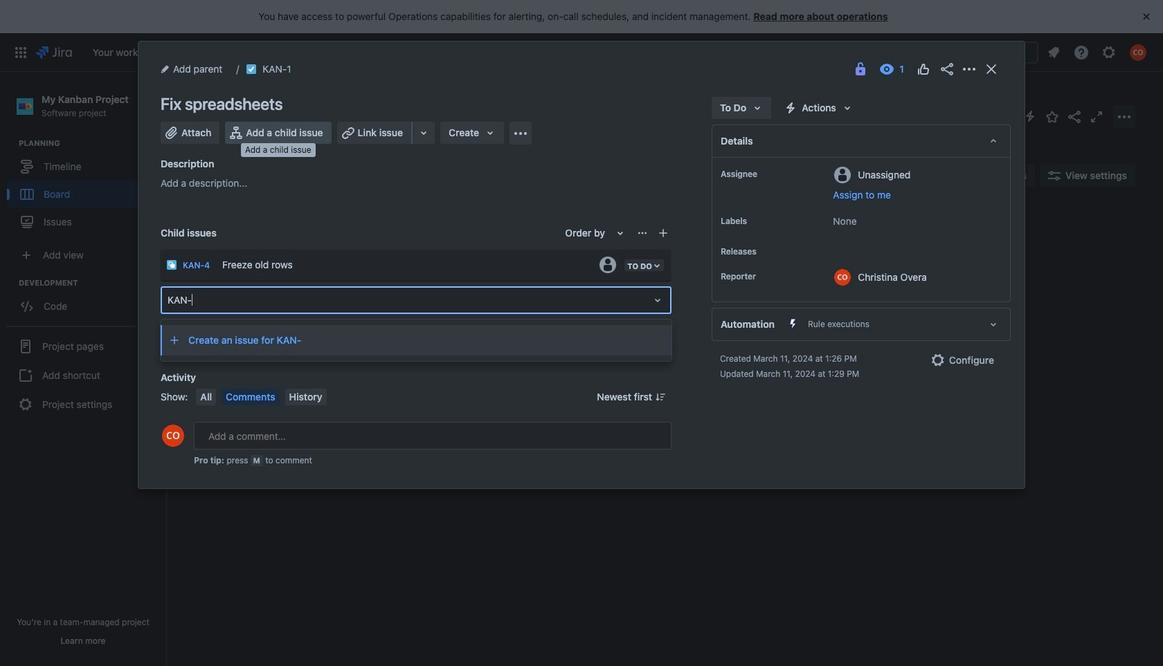 Task type: locate. For each thing, give the bounding box(es) containing it.
heading for group to the top
[[19, 138, 166, 149]]

close image
[[984, 61, 1000, 78]]

dismiss image
[[1139, 8, 1155, 25]]

list item
[[88, 33, 151, 72], [156, 33, 210, 72], [216, 33, 261, 72], [266, 33, 338, 72], [344, 33, 390, 72], [395, 33, 437, 72], [487, 33, 527, 72], [538, 33, 586, 72]]

dialog
[[139, 42, 1025, 489]]

jira image
[[36, 44, 72, 61], [36, 44, 72, 61]]

5 list item from the left
[[344, 33, 390, 72]]

labels pin to top. only you can see pinned fields. image
[[750, 216, 761, 227]]

1 horizontal spatial list
[[1042, 40, 1155, 65]]

sidebar element
[[0, 72, 166, 667]]

2 heading from the top
[[19, 278, 166, 289]]

task image
[[246, 64, 257, 75]]

0 of 1 child issues complete image
[[336, 284, 347, 295]]

reporter pin to top. only you can see pinned fields. image
[[759, 272, 770, 283]]

details element
[[712, 125, 1011, 158]]

None search field
[[900, 41, 1039, 63]]

menu bar
[[194, 389, 329, 406]]

vote options: no one has voted for this issue yet. image
[[916, 61, 932, 78]]

Search this board text field
[[195, 163, 259, 188]]

search image
[[906, 47, 917, 58]]

link web pages and more image
[[416, 125, 432, 141]]

None text field
[[168, 294, 195, 308]]

6 list item from the left
[[395, 33, 437, 72]]

create child image
[[658, 228, 669, 239]]

3 list item from the left
[[216, 33, 261, 72]]

2 vertical spatial group
[[6, 326, 161, 425]]

group
[[7, 138, 166, 240], [7, 278, 166, 325], [6, 326, 161, 425]]

0 horizontal spatial list
[[86, 33, 817, 72]]

banner
[[0, 33, 1164, 72]]

task image
[[206, 284, 217, 295]]

list
[[86, 33, 817, 72], [1042, 40, 1155, 65]]

heading
[[19, 138, 166, 149], [19, 278, 166, 289]]

copy link to issue image
[[289, 63, 300, 74]]

star kan board image
[[1044, 108, 1061, 125]]

0 vertical spatial heading
[[19, 138, 166, 149]]

1 vertical spatial heading
[[19, 278, 166, 289]]

enter full screen image
[[1089, 108, 1105, 125]]

tooltip
[[241, 143, 316, 157]]

1 heading from the top
[[19, 138, 166, 149]]

more information about christina overa image
[[835, 269, 852, 286]]

Search field
[[900, 41, 1039, 63]]



Task type: describe. For each thing, give the bounding box(es) containing it.
2 list item from the left
[[156, 33, 210, 72]]

primary element
[[8, 33, 817, 72]]

issue actions image
[[637, 228, 648, 239]]

assignee pin to top. only you can see pinned fields. image
[[760, 169, 772, 180]]

0 of 1 child issues complete image
[[336, 284, 347, 295]]

4 list item from the left
[[266, 33, 338, 72]]

Add a comment… field
[[194, 422, 672, 450]]

heading for group to the middle
[[19, 278, 166, 289]]

1 list item from the left
[[88, 33, 151, 72]]

0 vertical spatial group
[[7, 138, 166, 240]]

issue type: subtask image
[[166, 260, 177, 271]]

add app image
[[513, 125, 529, 142]]

8 list item from the left
[[538, 33, 586, 72]]

open image
[[650, 292, 666, 309]]

1 vertical spatial group
[[7, 278, 166, 325]]

automation element
[[712, 308, 1011, 341]]

7 list item from the left
[[487, 33, 527, 72]]

actions image
[[961, 61, 978, 78]]



Task type: vqa. For each thing, say whether or not it's contained in the screenshot.
second MOON from right
no



